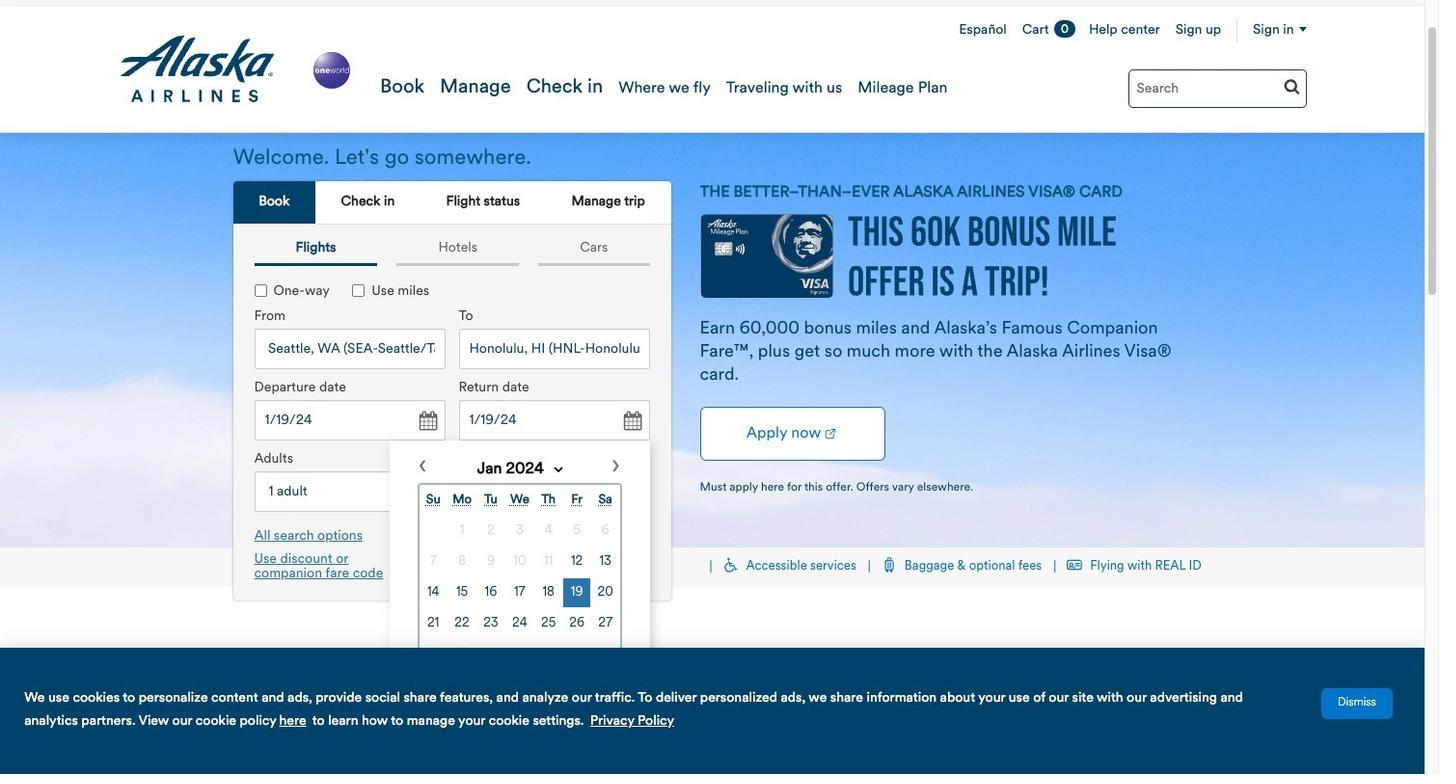 Task type: locate. For each thing, give the bounding box(es) containing it.
form
[[240, 262, 656, 686]]

the most care in the air starts here. element
[[233, 665, 667, 775]]

cookieconsent dialog
[[0, 649, 1425, 775]]

4 row from the top
[[420, 610, 619, 639]]

tab list
[[233, 181, 671, 225], [245, 235, 659, 267]]

grid
[[418, 485, 621, 672]]

None text field
[[459, 329, 650, 370], [254, 401, 445, 441], [459, 401, 650, 441], [459, 329, 650, 370], [254, 401, 445, 441], [459, 401, 650, 441]]

this 60k bonus mile offer is a trip. element
[[0, 133, 1425, 548]]

cell
[[448, 517, 476, 546], [478, 517, 504, 546], [506, 517, 533, 546], [535, 517, 562, 546], [564, 517, 590, 546], [592, 517, 619, 546], [420, 548, 447, 577], [448, 548, 476, 577], [478, 548, 504, 577], [506, 548, 533, 577], [535, 548, 562, 577], [564, 548, 590, 577], [592, 548, 619, 577], [420, 579, 447, 608], [448, 579, 476, 608], [478, 579, 504, 608], [506, 579, 533, 608], [535, 579, 562, 608], [564, 579, 590, 608], [592, 579, 619, 608], [420, 610, 447, 639], [448, 610, 476, 639], [478, 610, 504, 639], [506, 610, 533, 639], [535, 610, 562, 639], [564, 610, 590, 639], [592, 610, 619, 639], [420, 641, 447, 670], [448, 641, 476, 670], [478, 641, 504, 670], [506, 641, 533, 670]]

None text field
[[254, 329, 445, 370]]

3 row from the top
[[420, 579, 619, 608]]

1 row from the top
[[420, 517, 619, 546]]

None checkbox
[[352, 285, 365, 297]]

alaska airlines logo image
[[118, 36, 275, 103]]

None checkbox
[[254, 285, 267, 297]]

row
[[420, 517, 619, 546], [420, 548, 619, 577], [420, 579, 619, 608], [420, 610, 619, 639], [420, 641, 619, 670]]



Task type: describe. For each thing, give the bounding box(es) containing it.
1 vertical spatial tab list
[[245, 235, 659, 267]]

2 row from the top
[[420, 548, 619, 577]]

this 60k bonus mile offer is a trip. image
[[847, 216, 1116, 296]]

oneworld logo image
[[309, 48, 354, 93]]

search button image
[[1283, 78, 1300, 95]]

Search text field
[[1128, 69, 1307, 108]]

open datepicker image
[[413, 408, 440, 435]]

alaska airlines credit card. image
[[700, 214, 833, 309]]

0 vertical spatial tab list
[[233, 181, 671, 225]]

open datepicker image
[[618, 408, 645, 435]]

5 row from the top
[[420, 641, 619, 670]]



Task type: vqa. For each thing, say whether or not it's contained in the screenshot.
SUBMIT
no



